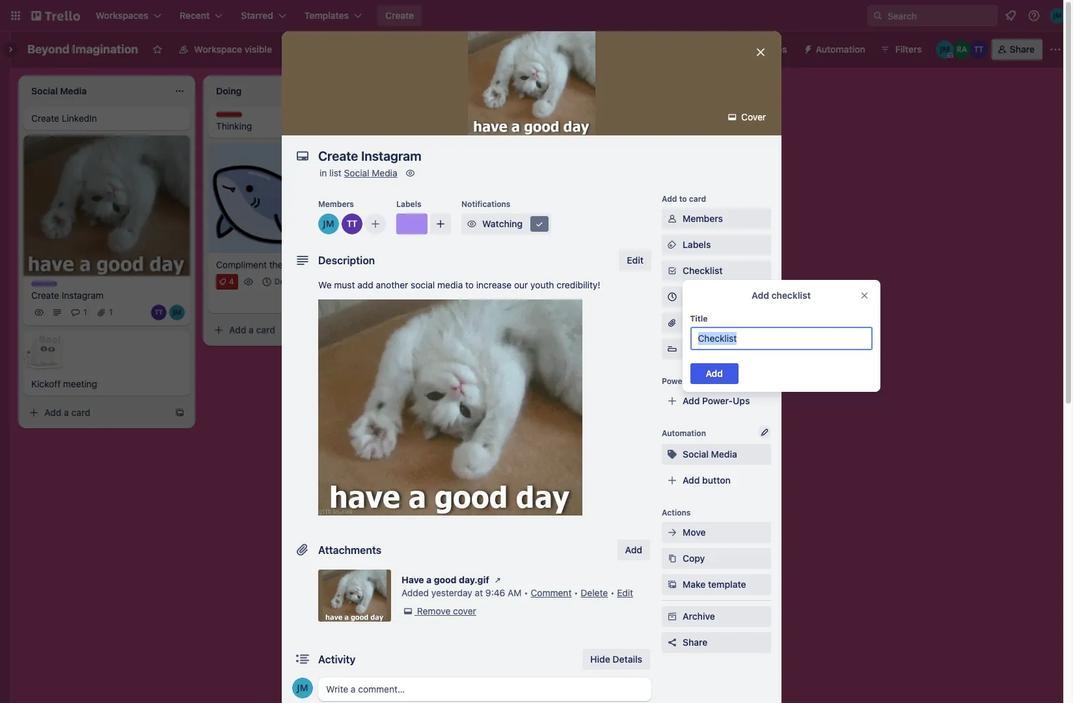 Task type: describe. For each thing, give the bounding box(es) containing it.
2 horizontal spatial a
[[427, 574, 432, 585]]

sm image for archive
[[666, 610, 679, 623]]

actions
[[662, 508, 691, 518]]

another inside button
[[616, 84, 650, 95]]

beyond
[[27, 42, 69, 56]]

make template
[[683, 579, 747, 590]]

filters button
[[876, 39, 926, 60]]

edit button
[[620, 250, 652, 271]]

chef
[[285, 259, 305, 270]]

0 vertical spatial share button
[[992, 39, 1043, 60]]

0 notifications image
[[1004, 8, 1019, 23]]

add button
[[618, 540, 651, 561]]

make template link
[[662, 574, 772, 595]]

sm image for remove cover
[[402, 605, 415, 618]]

sm image for copy
[[666, 552, 679, 565]]

0 vertical spatial terry turtle (terryturtle) image
[[970, 40, 988, 59]]

power-ups button
[[714, 39, 795, 60]]

1 horizontal spatial share
[[1010, 44, 1035, 55]]

increase
[[477, 279, 512, 290]]

power- inside button
[[740, 44, 771, 55]]

must
[[334, 279, 355, 290]]

day.gif
[[459, 574, 490, 585]]

compliment
[[216, 259, 267, 270]]

attachments
[[318, 544, 382, 556]]

dec
[[275, 277, 289, 286]]

our
[[514, 279, 528, 290]]

delete link
[[581, 587, 608, 598]]

sm image for checklist
[[666, 264, 679, 277]]

remove cover link
[[402, 605, 477, 618]]

card for the bottommost create from template… 'image'
[[71, 407, 91, 418]]

1 vertical spatial share
[[683, 637, 708, 648]]

ups inside button
[[771, 44, 788, 55]]

workspace visible
[[194, 44, 272, 55]]

imagination
[[72, 42, 138, 56]]

attachment button
[[662, 313, 772, 333]]

members link
[[662, 208, 772, 229]]

list inside button
[[652, 84, 665, 95]]

youth
[[531, 279, 555, 290]]

the
[[269, 259, 283, 270]]

1 horizontal spatial jeremy miller (jeremymiller198) image
[[1050, 8, 1066, 23]]

1 vertical spatial create from template… image
[[359, 325, 370, 335]]

1 horizontal spatial terry turtle (terryturtle) image
[[342, 214, 363, 234]]

at
[[475, 587, 483, 598]]

credibility!
[[557, 279, 601, 290]]

archive
[[683, 611, 716, 622]]

attachment
[[683, 317, 733, 328]]

activity
[[318, 654, 356, 666]]

4
[[229, 277, 234, 286]]

board image
[[290, 44, 301, 54]]

add members to card image
[[371, 218, 381, 231]]

button
[[703, 475, 731, 486]]

workspace visible button
[[171, 39, 280, 60]]

media
[[438, 279, 463, 290]]

added
[[402, 587, 429, 598]]

hide
[[591, 654, 611, 665]]

added yesterday at 9:46 am
[[402, 587, 522, 598]]

0 vertical spatial create from template… image
[[544, 119, 555, 129]]

social media
[[683, 449, 738, 460]]

add another list button
[[573, 76, 750, 104]]

social inside the social media button
[[683, 449, 709, 460]]

in
[[320, 167, 327, 178]]

0 horizontal spatial jeremy miller (jeremymiller198) image
[[336, 292, 352, 308]]

power-ups inside button
[[740, 44, 788, 55]]

sm image for make template
[[666, 578, 679, 591]]

comment link
[[531, 587, 572, 598]]

Board name text field
[[21, 39, 145, 60]]

primary element
[[0, 0, 1074, 31]]

0 horizontal spatial share button
[[662, 632, 772, 653]]

we must add another social media to increase our youth credibility!
[[318, 279, 601, 290]]

description
[[318, 255, 375, 266]]

add another list
[[597, 84, 665, 95]]

thoughts thinking
[[216, 112, 252, 132]]

checklist
[[772, 290, 812, 301]]

archive link
[[662, 606, 772, 627]]

kickoff
[[31, 379, 61, 390]]

edit link
[[618, 587, 634, 598]]

card for create from template… 'image' to the middle
[[256, 324, 276, 335]]

1 vertical spatial edit
[[618, 587, 634, 598]]

edit inside button
[[627, 255, 644, 266]]

have a good day.gif
[[402, 574, 490, 585]]

automation button
[[798, 39, 874, 60]]

dec 31
[[275, 277, 300, 286]]

visible
[[245, 44, 272, 55]]

0 vertical spatial media
[[372, 167, 398, 178]]

1 down instagram
[[83, 308, 87, 317]]

color: bold red, title: "thoughts" element
[[216, 112, 252, 122]]

0 horizontal spatial social
[[344, 167, 370, 178]]

search image
[[873, 10, 884, 21]]

add a card for the bottommost create from template… 'image'
[[44, 407, 91, 418]]

sm image for move
[[666, 526, 679, 539]]

have\_a\_good\_day.gif image
[[318, 300, 583, 516]]

fields
[[719, 343, 744, 354]]

watching button
[[462, 214, 552, 234]]

have
[[402, 574, 424, 585]]

1 left add
[[348, 277, 351, 286]]

hide details link
[[583, 649, 651, 670]]

add checklist
[[753, 290, 812, 301]]

create linkedin
[[31, 113, 97, 124]]

sm image for watching
[[466, 218, 479, 231]]

custom
[[683, 343, 717, 354]]

add inside button
[[597, 84, 614, 95]]

remove cover
[[417, 606, 477, 617]]

1 vertical spatial power-
[[662, 376, 690, 386]]

dates
[[683, 291, 708, 302]]

9:46
[[486, 587, 506, 598]]

thoughts
[[216, 112, 252, 122]]

kickoff meeting
[[31, 379, 97, 390]]

1 vertical spatial list
[[330, 167, 342, 178]]

a for the bottommost create from template… 'image' the add a card button
[[64, 407, 69, 418]]

2 vertical spatial power-
[[703, 395, 733, 406]]

thinking link
[[216, 120, 367, 133]]

1 vertical spatial members
[[683, 213, 723, 224]]

am
[[508, 587, 522, 598]]

create for create
[[386, 10, 414, 21]]

1 vertical spatial ups
[[689, 376, 705, 386]]

social media link
[[344, 167, 398, 178]]



Task type: locate. For each thing, give the bounding box(es) containing it.
add a card button down dec 31 'option'
[[208, 320, 354, 340]]

0 vertical spatial automation
[[816, 44, 866, 55]]

hide details
[[591, 654, 643, 665]]

1 horizontal spatial members
[[683, 213, 723, 224]]

sm image inside copy link
[[666, 552, 679, 565]]

1 left must
[[322, 277, 326, 286]]

0 vertical spatial members
[[318, 199, 354, 209]]

0 vertical spatial share
[[1010, 44, 1035, 55]]

sm image for members
[[666, 212, 679, 225]]

0 vertical spatial power-ups
[[740, 44, 788, 55]]

Write a comment text field
[[318, 678, 652, 701]]

1 horizontal spatial terry turtle (terryturtle) image
[[970, 40, 988, 59]]

ups up add power-ups
[[689, 376, 705, 386]]

1 vertical spatial add a card
[[44, 407, 91, 418]]

1 horizontal spatial social
[[683, 449, 709, 460]]

another
[[616, 84, 650, 95], [376, 279, 408, 290]]

sm image inside move link
[[666, 526, 679, 539]]

yesterday
[[432, 587, 473, 598]]

checklist
[[683, 265, 723, 276]]

add a card down the 4
[[229, 324, 276, 335]]

2 vertical spatial card
[[71, 407, 91, 418]]

create linkedin link
[[31, 112, 182, 125]]

0 vertical spatial ruby anderson (rubyanderson7) image
[[953, 40, 971, 59]]

create for create instagram
[[31, 290, 59, 301]]

create from template… image
[[544, 119, 555, 129], [359, 325, 370, 335], [175, 408, 185, 418]]

1 horizontal spatial add a card
[[229, 324, 276, 335]]

1 vertical spatial share button
[[662, 632, 772, 653]]

add power-ups link
[[662, 391, 772, 412]]

1 vertical spatial another
[[376, 279, 408, 290]]

card
[[690, 194, 707, 204], [256, 324, 276, 335], [71, 407, 91, 418]]

0 horizontal spatial a
[[64, 407, 69, 418]]

1 horizontal spatial power-
[[703, 395, 733, 406]]

1 horizontal spatial share button
[[992, 39, 1043, 60]]

1 vertical spatial terry turtle (terryturtle) image
[[318, 292, 333, 308]]

sm image up 9:46 on the bottom left of page
[[492, 574, 505, 587]]

sm image left the social media
[[666, 448, 679, 461]]

terry turtle (terryturtle) image down 'search' 'field'
[[970, 40, 988, 59]]

None submit
[[691, 363, 739, 384]]

card down meeting
[[71, 407, 91, 418]]

sm image down 'added' at the left bottom
[[402, 605, 415, 618]]

0 horizontal spatial add a card
[[44, 407, 91, 418]]

terry turtle (terryturtle) image down we
[[318, 292, 333, 308]]

details
[[613, 654, 643, 665]]

terry turtle (terryturtle) image
[[970, 40, 988, 59], [318, 292, 333, 308]]

ruby anderson (rubyanderson7) image
[[953, 40, 971, 59], [354, 292, 370, 308]]

2 vertical spatial ups
[[733, 395, 750, 406]]

0 vertical spatial power-
[[740, 44, 771, 55]]

sm image right watching
[[533, 218, 546, 231]]

power-
[[740, 44, 771, 55], [662, 376, 690, 386], [703, 395, 733, 406]]

0 vertical spatial labels
[[397, 199, 422, 209]]

in list social media
[[320, 167, 398, 178]]

create for create linkedin
[[31, 113, 59, 124]]

delete
[[581, 587, 608, 598]]

0 horizontal spatial another
[[376, 279, 408, 290]]

0 vertical spatial edit
[[627, 255, 644, 266]]

1 horizontal spatial add a card button
[[208, 320, 354, 340]]

0 horizontal spatial power-ups
[[662, 376, 705, 386]]

add button button
[[662, 470, 772, 491]]

jeremy miller (jeremymiller198) image
[[936, 40, 954, 59], [318, 214, 339, 234], [169, 305, 185, 321], [292, 678, 313, 699]]

sm image for automation
[[798, 39, 816, 57]]

members down add to card
[[683, 213, 723, 224]]

jeremy miller (jeremymiller198) image down must
[[336, 292, 352, 308]]

share down "archive"
[[683, 637, 708, 648]]

sm image left make
[[666, 578, 679, 591]]

1 horizontal spatial card
[[256, 324, 276, 335]]

Dec 31 checkbox
[[259, 274, 304, 290]]

remove
[[417, 606, 451, 617]]

0 vertical spatial create
[[386, 10, 414, 21]]

add power-ups
[[683, 395, 750, 406]]

sm image inside archive link
[[666, 610, 679, 623]]

1 horizontal spatial a
[[249, 324, 254, 335]]

create instagram link
[[31, 289, 182, 302]]

share button down 0 notifications icon
[[992, 39, 1043, 60]]

sm image inside the labels link
[[666, 238, 679, 251]]

add to card
[[662, 194, 707, 204]]

custom fields
[[683, 343, 744, 354]]

card up members link on the right top of the page
[[690, 194, 707, 204]]

1 horizontal spatial to
[[680, 194, 687, 204]]

1 horizontal spatial another
[[616, 84, 650, 95]]

2 vertical spatial create from template… image
[[175, 408, 185, 418]]

social right in
[[344, 167, 370, 178]]

1 horizontal spatial power-ups
[[740, 44, 788, 55]]

ruby anderson (rubyanderson7) image down 'search' 'field'
[[953, 40, 971, 59]]

watching
[[483, 218, 523, 229]]

notifications
[[462, 199, 511, 209]]

add a card button down kickoff meeting link
[[23, 403, 169, 424]]

add a card button for create from template… 'image' to the middle
[[208, 320, 354, 340]]

to right media
[[466, 279, 474, 290]]

color: purple, title: none image
[[397, 214, 428, 234]]

power-ups
[[740, 44, 788, 55], [662, 376, 705, 386]]

show menu image
[[1050, 43, 1063, 56]]

a for create from template… 'image' to the middle the add a card button
[[249, 324, 254, 335]]

0 vertical spatial to
[[680, 194, 687, 204]]

2 vertical spatial a
[[427, 574, 432, 585]]

sm image inside automation button
[[798, 39, 816, 57]]

social up add button
[[683, 449, 709, 460]]

color: purple, title: none image
[[31, 282, 57, 287]]

meeting
[[63, 379, 97, 390]]

terry turtle (terryturtle) image down create instagram link
[[151, 305, 167, 321]]

1 vertical spatial to
[[466, 279, 474, 290]]

0 horizontal spatial labels
[[397, 199, 422, 209]]

automation inside button
[[816, 44, 866, 55]]

thinking
[[216, 120, 252, 132]]

create instagram
[[31, 290, 104, 301]]

move link
[[662, 522, 772, 543]]

1 vertical spatial add a card button
[[23, 403, 169, 424]]

1 vertical spatial media
[[712, 449, 738, 460]]

copy
[[683, 553, 705, 564]]

sm image down add to card
[[666, 212, 679, 225]]

0 horizontal spatial terry turtle (terryturtle) image
[[151, 305, 167, 321]]

sm image down the notifications
[[466, 218, 479, 231]]

back to home image
[[31, 5, 80, 26]]

share
[[1010, 44, 1035, 55], [683, 637, 708, 648]]

members down in
[[318, 199, 354, 209]]

automation left filters button
[[816, 44, 866, 55]]

cover link
[[722, 107, 774, 128]]

sm image left checklist
[[666, 264, 679, 277]]

filters
[[896, 44, 923, 55]]

1 vertical spatial a
[[64, 407, 69, 418]]

card down dec 31 'option'
[[256, 324, 276, 335]]

open information menu image
[[1028, 9, 1041, 22]]

sm image
[[798, 39, 816, 57], [726, 111, 739, 124], [404, 167, 417, 180], [666, 238, 679, 251], [666, 610, 679, 623]]

share button
[[992, 39, 1043, 60], [662, 632, 772, 653]]

a
[[249, 324, 254, 335], [64, 407, 69, 418], [427, 574, 432, 585]]

create
[[386, 10, 414, 21], [31, 113, 59, 124], [31, 290, 59, 301]]

0 horizontal spatial card
[[71, 407, 91, 418]]

1 vertical spatial automation
[[662, 428, 707, 438]]

2 horizontal spatial ups
[[771, 44, 788, 55]]

media up button
[[712, 449, 738, 460]]

create button
[[378, 5, 422, 26]]

labels link
[[662, 234, 772, 255]]

compliment the chef
[[216, 259, 305, 270]]

move
[[683, 527, 706, 538]]

0 vertical spatial another
[[616, 84, 650, 95]]

media up add members to card icon
[[372, 167, 398, 178]]

2 horizontal spatial card
[[690, 194, 707, 204]]

automation up the social media
[[662, 428, 707, 438]]

terry turtle (terryturtle) image left add members to card icon
[[342, 214, 363, 234]]

1 vertical spatial card
[[256, 324, 276, 335]]

social
[[344, 167, 370, 178], [683, 449, 709, 460]]

sm image inside the social media button
[[666, 448, 679, 461]]

sm image for labels
[[666, 238, 679, 251]]

ups
[[771, 44, 788, 55], [689, 376, 705, 386], [733, 395, 750, 406]]

sm image inside make template link
[[666, 578, 679, 591]]

sm image
[[666, 212, 679, 225], [466, 218, 479, 231], [533, 218, 546, 231], [666, 264, 679, 277], [666, 448, 679, 461], [666, 526, 679, 539], [666, 552, 679, 565], [492, 574, 505, 587], [666, 578, 679, 591], [402, 605, 415, 618]]

0 vertical spatial list
[[652, 84, 665, 95]]

0 horizontal spatial to
[[466, 279, 474, 290]]

workspace
[[194, 44, 242, 55]]

0 horizontal spatial ruby anderson (rubyanderson7) image
[[354, 292, 370, 308]]

0 horizontal spatial list
[[330, 167, 342, 178]]

automation
[[816, 44, 866, 55], [662, 428, 707, 438]]

copy link
[[662, 548, 772, 569]]

edit
[[627, 255, 644, 266], [618, 587, 634, 598]]

add
[[597, 84, 614, 95], [662, 194, 678, 204], [753, 290, 770, 301], [229, 324, 246, 335], [683, 395, 700, 406], [44, 407, 62, 418], [683, 475, 700, 486], [626, 544, 643, 555]]

2 vertical spatial create
[[31, 290, 59, 301]]

0 vertical spatial jeremy miller (jeremymiller198) image
[[1050, 8, 1066, 23]]

0 vertical spatial a
[[249, 324, 254, 335]]

good
[[434, 574, 457, 585]]

2 horizontal spatial create from template… image
[[544, 119, 555, 129]]

0 horizontal spatial terry turtle (terryturtle) image
[[318, 292, 333, 308]]

to up members link on the right top of the page
[[680, 194, 687, 204]]

to
[[680, 194, 687, 204], [466, 279, 474, 290]]

members
[[318, 199, 354, 209], [683, 213, 723, 224]]

linkedin
[[62, 113, 97, 124]]

2 horizontal spatial power-
[[740, 44, 771, 55]]

instagram
[[62, 290, 104, 301]]

ups left automation button
[[771, 44, 788, 55]]

0 horizontal spatial power-
[[662, 376, 690, 386]]

1 vertical spatial labels
[[683, 239, 711, 250]]

0 horizontal spatial add a card button
[[23, 403, 169, 424]]

we
[[318, 279, 332, 290]]

add a card down kickoff meeting
[[44, 407, 91, 418]]

add a card
[[229, 324, 276, 335], [44, 407, 91, 418]]

1
[[322, 277, 326, 286], [348, 277, 351, 286], [83, 308, 87, 317], [109, 308, 113, 317]]

0 horizontal spatial ups
[[689, 376, 705, 386]]

1 horizontal spatial ruby anderson (rubyanderson7) image
[[953, 40, 971, 59]]

kickoff meeting link
[[31, 378, 182, 391]]

media inside button
[[712, 449, 738, 460]]

0 horizontal spatial share
[[683, 637, 708, 648]]

sm image down actions
[[666, 526, 679, 539]]

star or unstar board image
[[153, 44, 163, 55]]

Search field
[[884, 6, 998, 25]]

cover
[[739, 111, 766, 122]]

make
[[683, 579, 706, 590]]

labels up checklist
[[683, 239, 711, 250]]

sm image inside cover link
[[726, 111, 739, 124]]

Title text field
[[691, 327, 873, 350]]

create inside button
[[386, 10, 414, 21]]

1 horizontal spatial automation
[[816, 44, 866, 55]]

1 horizontal spatial media
[[712, 449, 738, 460]]

ups down fields
[[733, 395, 750, 406]]

0 vertical spatial card
[[690, 194, 707, 204]]

1 vertical spatial ruby anderson (rubyanderson7) image
[[354, 292, 370, 308]]

add a card button for the bottommost create from template… 'image'
[[23, 403, 169, 424]]

compliment the chef link
[[216, 258, 367, 271]]

1 vertical spatial create
[[31, 113, 59, 124]]

custom fields button
[[662, 343, 772, 356]]

sm image left copy
[[666, 552, 679, 565]]

template
[[709, 579, 747, 590]]

1 horizontal spatial ups
[[733, 395, 750, 406]]

share left show menu icon
[[1010, 44, 1035, 55]]

ruby anderson (rubyanderson7) image down add
[[354, 292, 370, 308]]

beyond imagination
[[27, 42, 138, 56]]

1 down create instagram link
[[109, 308, 113, 317]]

checklist link
[[662, 260, 772, 281]]

0 horizontal spatial members
[[318, 199, 354, 209]]

0 horizontal spatial create from template… image
[[175, 408, 185, 418]]

jeremy miller (jeremymiller198) image right 'open information menu' icon
[[1050, 8, 1066, 23]]

0 horizontal spatial automation
[[662, 428, 707, 438]]

labels up color: purple, title: none image
[[397, 199, 422, 209]]

sm image inside members link
[[666, 212, 679, 225]]

share button down archive link
[[662, 632, 772, 653]]

0 vertical spatial ups
[[771, 44, 788, 55]]

add a card for create from template… 'image' to the middle
[[229, 324, 276, 335]]

1 vertical spatial jeremy miller (jeremymiller198) image
[[336, 292, 352, 308]]

1 horizontal spatial list
[[652, 84, 665, 95]]

0 vertical spatial add a card
[[229, 324, 276, 335]]

0 horizontal spatial media
[[372, 167, 398, 178]]

1 horizontal spatial create from template… image
[[359, 325, 370, 335]]

jeremy miller (jeremymiller198) image
[[1050, 8, 1066, 23], [336, 292, 352, 308]]

1 vertical spatial power-ups
[[662, 376, 705, 386]]

1 vertical spatial terry turtle (terryturtle) image
[[151, 305, 167, 321]]

1 vertical spatial social
[[683, 449, 709, 460]]

terry turtle (terryturtle) image
[[342, 214, 363, 234], [151, 305, 167, 321]]

dates button
[[662, 287, 772, 307]]

social
[[411, 279, 435, 290]]

0 vertical spatial terry turtle (terryturtle) image
[[342, 214, 363, 234]]

sm image inside checklist link
[[666, 264, 679, 277]]

0 vertical spatial social
[[344, 167, 370, 178]]

0 vertical spatial add a card button
[[208, 320, 354, 340]]

None text field
[[312, 145, 742, 168]]

31
[[291, 277, 300, 286]]

comment
[[531, 587, 572, 598]]



Task type: vqa. For each thing, say whether or not it's contained in the screenshot.
Close popover icon
no



